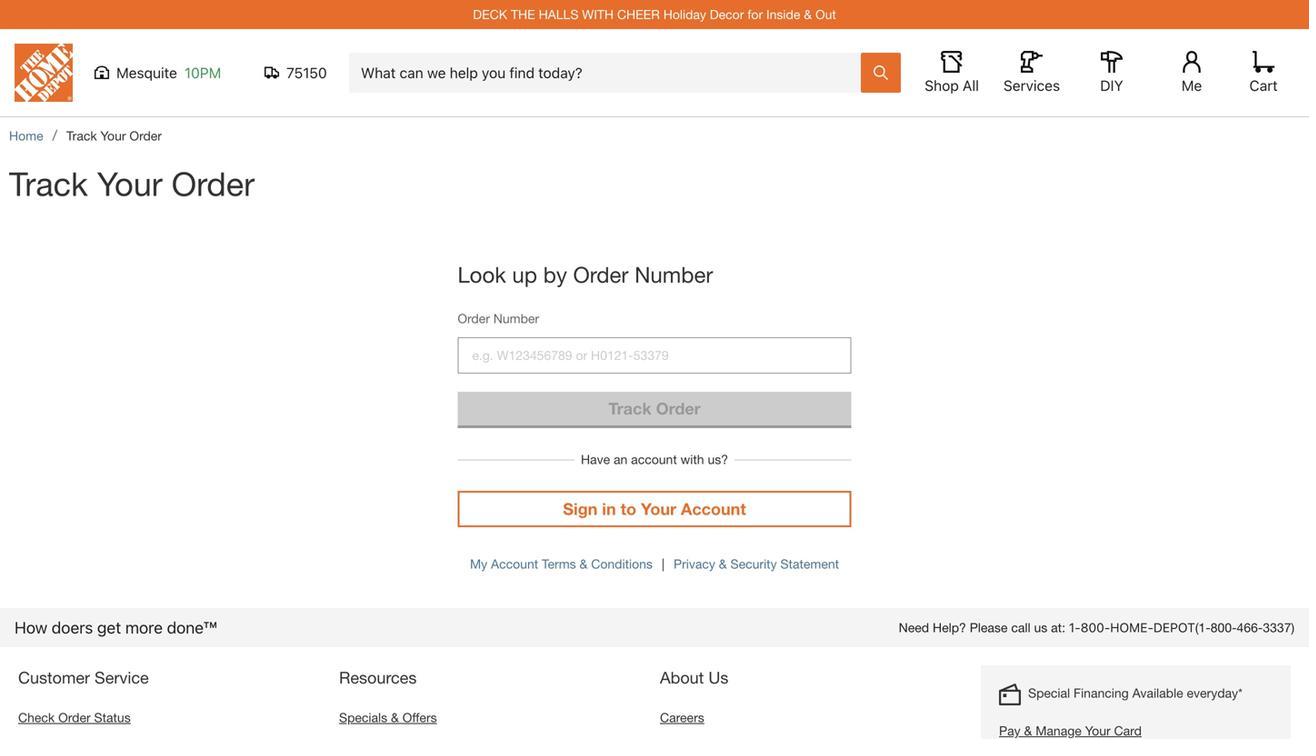 Task type: locate. For each thing, give the bounding box(es) containing it.
track right home link
[[66, 128, 97, 143]]

track
[[66, 128, 97, 143], [9, 164, 88, 203], [609, 399, 652, 418]]

us
[[1034, 620, 1048, 635]]

number down the up
[[493, 311, 539, 326]]

manage
[[1036, 723, 1082, 738]]

specials
[[339, 710, 387, 725]]

security
[[731, 556, 777, 571]]

specials & offers link
[[339, 710, 437, 725]]

depot
[[1154, 620, 1195, 635]]

800- right at:
[[1081, 620, 1110, 635]]

75150
[[286, 64, 327, 81]]

800- right depot
[[1211, 620, 1237, 635]]

how
[[15, 618, 47, 637]]

& right privacy
[[719, 556, 727, 571]]

sign in to your account link
[[458, 491, 852, 527]]

my
[[470, 556, 487, 571]]

What can we help you find today? search field
[[361, 54, 860, 92]]

your
[[100, 128, 126, 143], [97, 164, 162, 203], [641, 499, 676, 519], [1085, 723, 1111, 738]]

466-
[[1237, 620, 1263, 635]]

please
[[970, 620, 1008, 635]]

customer
[[18, 668, 90, 687]]

0 horizontal spatial number
[[493, 311, 539, 326]]

card
[[1114, 723, 1142, 738]]

cart link
[[1244, 51, 1284, 95]]

track down order number text field
[[609, 399, 652, 418]]

2 vertical spatial track
[[609, 399, 652, 418]]

diy button
[[1083, 51, 1141, 95]]

800-
[[1081, 620, 1110, 635], [1211, 620, 1237, 635]]

cheer
[[617, 7, 660, 22]]

track your order
[[66, 128, 162, 143], [9, 164, 255, 203]]

& left the 'out'
[[804, 7, 812, 22]]

shop all
[[925, 77, 979, 94]]

privacy
[[674, 556, 715, 571]]

look
[[458, 261, 506, 287]]

deck
[[473, 7, 507, 22]]

1 horizontal spatial 800-
[[1211, 620, 1237, 635]]

account up privacy
[[681, 499, 746, 519]]

account right my
[[491, 556, 538, 571]]

0 vertical spatial number
[[635, 261, 713, 287]]

& right pay
[[1024, 723, 1032, 738]]

my account terms & conditions link
[[470, 556, 653, 571]]

track inside button
[[609, 399, 652, 418]]

check order status
[[18, 710, 131, 725]]

need help? please call us at: 1-800-home-depot (1-800-466-3337)
[[899, 620, 1295, 635]]

decor
[[710, 7, 744, 22]]

home-
[[1110, 620, 1154, 635]]

mesquite 10pm
[[116, 64, 221, 81]]

done™
[[167, 618, 217, 637]]

0 horizontal spatial account
[[491, 556, 538, 571]]

0 horizontal spatial 800-
[[1081, 620, 1110, 635]]

resources
[[339, 668, 417, 687]]

order
[[129, 128, 162, 143], [172, 164, 255, 203], [573, 261, 629, 287], [458, 311, 490, 326], [656, 399, 701, 418], [58, 710, 91, 725]]

about
[[660, 668, 704, 687]]

1 800- from the left
[[1081, 620, 1110, 635]]

order inside button
[[656, 399, 701, 418]]

by
[[543, 261, 567, 287]]

& inside pay & manage your card link
[[1024, 723, 1032, 738]]

& right terms
[[580, 556, 588, 571]]

more
[[125, 618, 163, 637]]

special financing available everyday*
[[1028, 686, 1243, 701]]

me
[[1182, 77, 1202, 94]]

&
[[804, 7, 812, 22], [580, 556, 588, 571], [719, 556, 727, 571], [391, 710, 399, 725], [1024, 723, 1032, 738]]

track down home
[[9, 164, 88, 203]]

number up order number text field
[[635, 261, 713, 287]]

1 vertical spatial account
[[491, 556, 538, 571]]

statement
[[780, 556, 839, 571]]

order number
[[458, 311, 539, 326]]

offers
[[403, 710, 437, 725]]

in
[[602, 499, 616, 519]]

2 800- from the left
[[1211, 620, 1237, 635]]

0 vertical spatial account
[[681, 499, 746, 519]]

me button
[[1163, 51, 1221, 95]]

privacy & security statement link
[[674, 556, 839, 571]]

mesquite
[[116, 64, 177, 81]]

75150 button
[[265, 64, 327, 82]]

3337)
[[1263, 620, 1295, 635]]

check order status link
[[18, 710, 131, 725]]

status
[[94, 710, 131, 725]]

account
[[681, 499, 746, 519], [491, 556, 538, 571]]

with
[[582, 7, 614, 22]]



Task type: vqa. For each thing, say whether or not it's contained in the screenshot.
the rightmost Pattern
no



Task type: describe. For each thing, give the bounding box(es) containing it.
(1-
[[1195, 620, 1211, 635]]

home link
[[9, 128, 43, 143]]

Order Number text field
[[458, 337, 852, 374]]

1 horizontal spatial number
[[635, 261, 713, 287]]

to
[[621, 499, 636, 519]]

conditions
[[591, 556, 653, 571]]

shop all button
[[923, 51, 981, 95]]

0 vertical spatial track your order
[[66, 128, 162, 143]]

track order
[[609, 399, 701, 418]]

help?
[[933, 620, 966, 635]]

1 vertical spatial number
[[493, 311, 539, 326]]

the
[[511, 7, 535, 22]]

10pm
[[184, 64, 221, 81]]

financing
[[1074, 686, 1129, 701]]

look up by order number
[[458, 261, 713, 287]]

|
[[662, 556, 665, 571]]

halls
[[539, 7, 579, 22]]

terms
[[542, 556, 576, 571]]

get
[[97, 618, 121, 637]]

home
[[9, 128, 43, 143]]

1 vertical spatial track your order
[[9, 164, 255, 203]]

the home depot logo image
[[15, 44, 73, 102]]

special
[[1028, 686, 1070, 701]]

us
[[709, 668, 729, 687]]

how doers get more done™
[[15, 618, 217, 637]]

call
[[1011, 620, 1031, 635]]

diy
[[1100, 77, 1123, 94]]

pay & manage your card link
[[999, 721, 1243, 739]]

check
[[18, 710, 55, 725]]

pay & manage your card
[[999, 723, 1142, 738]]

1 vertical spatial track
[[9, 164, 88, 203]]

inside
[[766, 7, 800, 22]]

track order button
[[458, 392, 852, 425]]

available
[[1132, 686, 1183, 701]]

all
[[963, 77, 979, 94]]

cart
[[1250, 77, 1278, 94]]

at:
[[1051, 620, 1066, 635]]

careers link
[[660, 710, 704, 725]]

shop
[[925, 77, 959, 94]]

customer service
[[18, 668, 149, 687]]

doers
[[52, 618, 93, 637]]

holiday
[[663, 7, 706, 22]]

for
[[748, 7, 763, 22]]

1 horizontal spatial account
[[681, 499, 746, 519]]

services button
[[1003, 51, 1061, 95]]

out
[[815, 7, 836, 22]]

up
[[512, 261, 537, 287]]

need
[[899, 620, 929, 635]]

& left offers
[[391, 710, 399, 725]]

deck the halls with cheer holiday decor for inside & out link
[[473, 7, 836, 22]]

my account terms & conditions | privacy & security statement
[[470, 556, 839, 571]]

about us
[[660, 668, 729, 687]]

specials & offers
[[339, 710, 437, 725]]

careers
[[660, 710, 704, 725]]

pay
[[999, 723, 1021, 738]]

services
[[1004, 77, 1060, 94]]

service
[[95, 668, 149, 687]]

deck the halls with cheer holiday decor for inside & out
[[473, 7, 836, 22]]

0 vertical spatial track
[[66, 128, 97, 143]]

sign
[[563, 499, 598, 519]]

1-
[[1069, 620, 1081, 635]]

sign in to your account
[[563, 499, 746, 519]]

everyday*
[[1187, 686, 1243, 701]]



